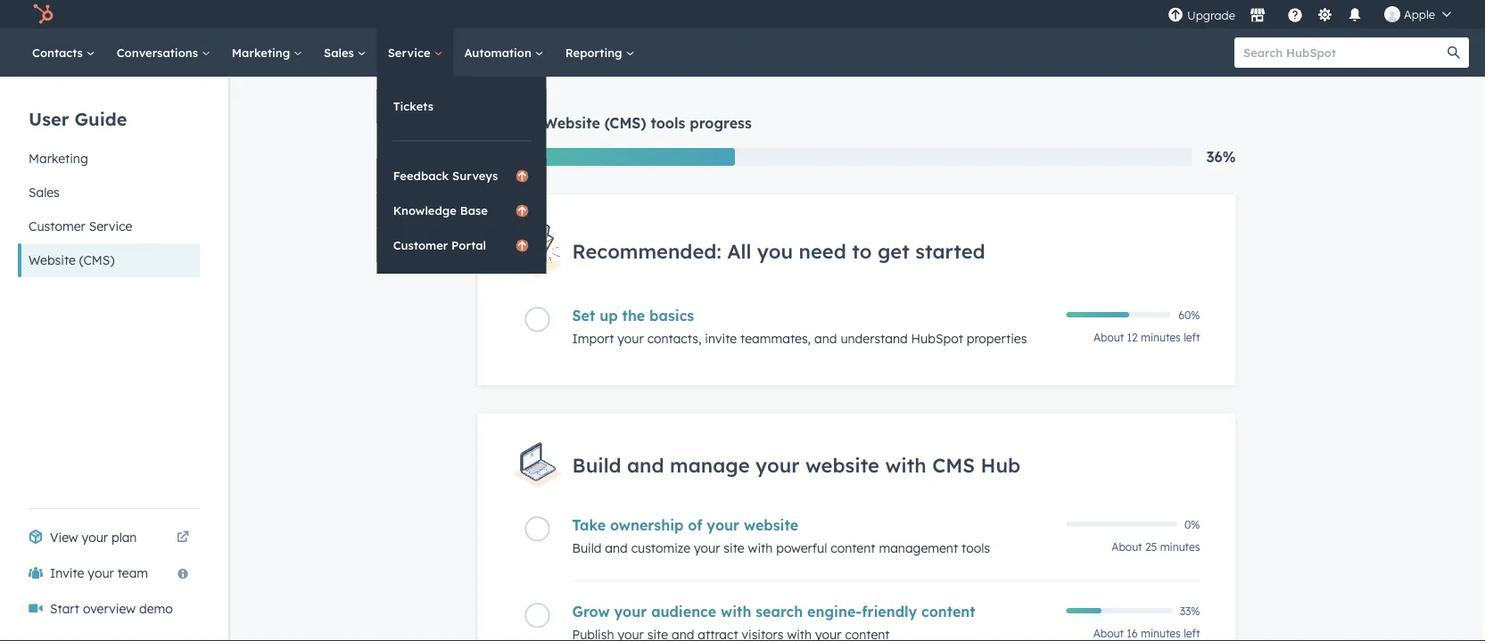 Task type: describe. For each thing, give the bounding box(es) containing it.
of
[[688, 517, 703, 535]]

your website (cms) tools progress
[[506, 114, 752, 132]]

content inside take ownership of your website build and customize your site with powerful content management tools
[[831, 541, 876, 556]]

help image
[[1288, 8, 1304, 24]]

sales link
[[313, 29, 377, 77]]

conversations
[[117, 45, 202, 60]]

minutes for grow your audience with search engine-friendly content
[[1141, 627, 1181, 641]]

left for grow your audience with search engine-friendly content
[[1184, 627, 1201, 641]]

website (cms)
[[29, 253, 115, 268]]

feedback surveys link
[[377, 159, 547, 193]]

import
[[573, 331, 614, 347]]

grow your audience with search engine-friendly content
[[573, 603, 976, 621]]

your up site
[[707, 517, 740, 535]]

service menu
[[377, 77, 547, 274]]

Search HubSpot search field
[[1235, 37, 1454, 68]]

powerful
[[777, 541, 828, 556]]

conversations link
[[106, 29, 221, 77]]

friendly
[[862, 603, 918, 621]]

your website (cms) tools progress progress bar
[[478, 148, 735, 166]]

engine-
[[808, 603, 862, 621]]

reporting
[[566, 45, 626, 60]]

guide
[[75, 108, 127, 130]]

properties
[[967, 331, 1028, 347]]

marketplaces button
[[1240, 0, 1277, 29]]

reporting link
[[555, 29, 646, 77]]

left for set up the basics
[[1184, 331, 1201, 345]]

notifications button
[[1340, 0, 1371, 29]]

16
[[1127, 627, 1138, 641]]

contacts,
[[648, 331, 702, 347]]

your
[[506, 114, 539, 132]]

hubspot
[[912, 331, 964, 347]]

recommended:
[[573, 239, 722, 263]]

about for grow your audience with search engine-friendly content
[[1094, 627, 1124, 641]]

view your plan link
[[18, 520, 200, 556]]

marketing inside button
[[29, 151, 88, 166]]

about 16 minutes left
[[1094, 627, 1201, 641]]

website for manage
[[806, 453, 880, 478]]

service inside button
[[89, 219, 132, 234]]

to
[[853, 239, 872, 263]]

understand
[[841, 331, 908, 347]]

portal
[[452, 238, 486, 253]]

and inside set up the basics import your contacts, invite teammates, and understand hubspot properties
[[815, 331, 838, 347]]

get
[[878, 239, 910, 263]]

bob builder image
[[1385, 6, 1401, 22]]

hub
[[981, 453, 1021, 478]]

plan
[[111, 530, 137, 546]]

sales button
[[18, 176, 200, 210]]

customer portal link
[[377, 228, 547, 262]]

customer for customer portal
[[393, 238, 448, 253]]

set up the basics button
[[573, 307, 1056, 325]]

about for take ownership of your website
[[1112, 541, 1143, 554]]

invite
[[50, 566, 84, 581]]

grow
[[573, 603, 610, 621]]

search image
[[1449, 46, 1461, 59]]

notifications image
[[1348, 8, 1364, 24]]

link opens in a new window image
[[177, 527, 189, 549]]

0 vertical spatial (cms)
[[605, 114, 647, 132]]

25
[[1146, 541, 1158, 554]]

your right the manage
[[756, 453, 800, 478]]

and inside take ownership of your website build and customize your site with powerful content management tools
[[605, 541, 628, 556]]

tickets
[[393, 99, 434, 113]]

take ownership of your website button
[[573, 517, 1056, 535]]

minutes for take ownership of your website
[[1161, 541, 1201, 554]]

start overview demo link
[[18, 592, 200, 627]]

automation link
[[454, 29, 555, 77]]

[object object] complete progress bar for set up the basics
[[1067, 313, 1130, 318]]

website inside website (cms) button
[[29, 253, 76, 268]]

invite
[[705, 331, 737, 347]]

site
[[724, 541, 745, 556]]

12
[[1128, 331, 1138, 345]]

contacts link
[[21, 29, 106, 77]]

minutes for set up the basics
[[1141, 331, 1181, 345]]

0 vertical spatial with
[[886, 453, 927, 478]]

invite your team
[[50, 566, 148, 581]]

surveys
[[453, 168, 498, 183]]

set
[[573, 307, 596, 325]]

2 vertical spatial with
[[721, 603, 752, 621]]

sales inside sales link
[[324, 45, 358, 60]]

set up the basics import your contacts, invite teammates, and understand hubspot properties
[[573, 307, 1028, 347]]

apple button
[[1374, 0, 1463, 29]]

customer service button
[[18, 210, 200, 244]]

tickets link
[[377, 89, 547, 123]]

started
[[916, 239, 986, 263]]

build inside take ownership of your website build and customize your site with powerful content management tools
[[573, 541, 602, 556]]

search
[[756, 603, 803, 621]]

service link
[[377, 29, 454, 77]]

basics
[[650, 307, 695, 325]]

overview
[[83, 602, 136, 617]]

marketing button
[[18, 142, 200, 176]]



Task type: locate. For each thing, give the bounding box(es) containing it.
and down take
[[605, 541, 628, 556]]

1 horizontal spatial tools
[[962, 541, 991, 556]]

0 vertical spatial and
[[815, 331, 838, 347]]

knowledge base link
[[377, 194, 547, 228]]

team
[[118, 566, 148, 581]]

feedback
[[393, 168, 449, 183]]

website
[[544, 114, 600, 132], [29, 253, 76, 268]]

audience
[[652, 603, 717, 621]]

your
[[618, 331, 644, 347], [756, 453, 800, 478], [707, 517, 740, 535], [82, 530, 108, 546], [694, 541, 721, 556], [88, 566, 114, 581], [614, 603, 647, 621]]

sales right marketing link
[[324, 45, 358, 60]]

menu
[[1166, 0, 1465, 29]]

build and manage your website with cms hub
[[573, 453, 1021, 478]]

customer portal
[[393, 238, 486, 253]]

1 vertical spatial service
[[89, 219, 132, 234]]

0 horizontal spatial content
[[831, 541, 876, 556]]

0 horizontal spatial sales
[[29, 185, 60, 200]]

customer inside customer service button
[[29, 219, 85, 234]]

build up take
[[573, 453, 622, 478]]

0%
[[1185, 518, 1201, 531]]

1 vertical spatial about
[[1112, 541, 1143, 554]]

1 horizontal spatial marketing
[[232, 45, 294, 60]]

invite your team button
[[18, 556, 200, 592]]

start
[[50, 602, 79, 617]]

search button
[[1440, 37, 1470, 68]]

service down sales button
[[89, 219, 132, 234]]

minutes
[[1141, 331, 1181, 345], [1161, 541, 1201, 554], [1141, 627, 1181, 641]]

upgrade
[[1188, 8, 1236, 23]]

help button
[[1281, 0, 1311, 29]]

0 vertical spatial build
[[573, 453, 622, 478]]

1 horizontal spatial website
[[544, 114, 600, 132]]

customer down knowledge
[[393, 238, 448, 253]]

hubspot link
[[21, 4, 67, 25]]

tools left progress at the top of page
[[651, 114, 686, 132]]

1 vertical spatial website
[[29, 253, 76, 268]]

1 vertical spatial [object object] complete progress bar
[[1067, 609, 1102, 614]]

progress
[[690, 114, 752, 132]]

menu containing apple
[[1166, 0, 1465, 29]]

service up tickets at top left
[[388, 45, 434, 60]]

[object object] complete progress bar
[[1067, 313, 1130, 318], [1067, 609, 1102, 614]]

1 vertical spatial minutes
[[1161, 541, 1201, 554]]

minutes down 0%
[[1161, 541, 1201, 554]]

need
[[799, 239, 847, 263]]

website for of
[[744, 517, 799, 535]]

website down customer service
[[29, 253, 76, 268]]

website (cms) button
[[18, 244, 200, 278]]

about 25 minutes
[[1112, 541, 1201, 554]]

start overview demo
[[50, 602, 173, 617]]

take
[[573, 517, 606, 535]]

36%
[[1207, 148, 1237, 166]]

about left "12"
[[1094, 331, 1125, 345]]

all
[[728, 239, 752, 263]]

1 vertical spatial marketing
[[29, 151, 88, 166]]

marketplaces image
[[1250, 8, 1266, 24]]

about for set up the basics
[[1094, 331, 1125, 345]]

marketing
[[232, 45, 294, 60], [29, 151, 88, 166]]

tools inside take ownership of your website build and customize your site with powerful content management tools
[[962, 541, 991, 556]]

0 vertical spatial sales
[[324, 45, 358, 60]]

0 horizontal spatial tools
[[651, 114, 686, 132]]

you
[[758, 239, 793, 263]]

0 horizontal spatial website
[[29, 253, 76, 268]]

link opens in a new window image
[[177, 532, 189, 544]]

1 vertical spatial (cms)
[[79, 253, 115, 268]]

website
[[806, 453, 880, 478], [744, 517, 799, 535]]

left
[[1184, 331, 1201, 345], [1184, 627, 1201, 641]]

user guide views element
[[18, 77, 200, 278]]

about
[[1094, 331, 1125, 345], [1112, 541, 1143, 554], [1094, 627, 1124, 641]]

0 horizontal spatial website
[[744, 517, 799, 535]]

apple
[[1405, 7, 1436, 21]]

sales inside sales button
[[29, 185, 60, 200]]

teammates,
[[741, 331, 811, 347]]

customer
[[29, 219, 85, 234], [393, 238, 448, 253]]

minutes right 16
[[1141, 627, 1181, 641]]

and down the set up the basics button
[[815, 331, 838, 347]]

1 horizontal spatial customer
[[393, 238, 448, 253]]

0 vertical spatial website
[[806, 453, 880, 478]]

your right the grow at the left of page
[[614, 603, 647, 621]]

demo
[[139, 602, 173, 617]]

1 vertical spatial website
[[744, 517, 799, 535]]

your left team
[[88, 566, 114, 581]]

1 vertical spatial with
[[748, 541, 773, 556]]

(cms) inside button
[[79, 253, 115, 268]]

management
[[879, 541, 959, 556]]

0 vertical spatial left
[[1184, 331, 1201, 345]]

0 vertical spatial marketing
[[232, 45, 294, 60]]

user
[[29, 108, 69, 130]]

settings image
[[1318, 8, 1334, 24]]

tools
[[651, 114, 686, 132], [962, 541, 991, 556]]

left down 33%
[[1184, 627, 1201, 641]]

grow your audience with search engine-friendly content button
[[573, 603, 1056, 621]]

about left 16
[[1094, 627, 1124, 641]]

customer up website (cms) at the top of page
[[29, 219, 85, 234]]

33%
[[1180, 605, 1201, 618]]

user guide
[[29, 108, 127, 130]]

0 vertical spatial [object object] complete progress bar
[[1067, 313, 1130, 318]]

hubspot image
[[32, 4, 54, 25]]

your inside "button"
[[88, 566, 114, 581]]

customer for customer service
[[29, 219, 85, 234]]

(cms) down customer service button
[[79, 253, 115, 268]]

1 horizontal spatial website
[[806, 453, 880, 478]]

2 build from the top
[[573, 541, 602, 556]]

take ownership of your website build and customize your site with powerful content management tools
[[573, 517, 991, 556]]

1 vertical spatial customer
[[393, 238, 448, 253]]

1 horizontal spatial (cms)
[[605, 114, 647, 132]]

0 vertical spatial content
[[831, 541, 876, 556]]

base
[[460, 203, 488, 218]]

about left 25
[[1112, 541, 1143, 554]]

2 vertical spatial minutes
[[1141, 627, 1181, 641]]

and up ownership on the bottom of the page
[[627, 453, 665, 478]]

0 horizontal spatial marketing
[[29, 151, 88, 166]]

0 horizontal spatial (cms)
[[79, 253, 115, 268]]

1 vertical spatial sales
[[29, 185, 60, 200]]

website inside take ownership of your website build and customize your site with powerful content management tools
[[744, 517, 799, 535]]

marketing link
[[221, 29, 313, 77]]

view your plan
[[50, 530, 137, 546]]

your left "plan"
[[82, 530, 108, 546]]

marketing left sales link
[[232, 45, 294, 60]]

2 left from the top
[[1184, 627, 1201, 641]]

upgrade image
[[1168, 8, 1184, 24]]

manage
[[670, 453, 750, 478]]

with inside take ownership of your website build and customize your site with powerful content management tools
[[748, 541, 773, 556]]

0 horizontal spatial service
[[89, 219, 132, 234]]

cms
[[933, 453, 976, 478]]

build down take
[[573, 541, 602, 556]]

60%
[[1179, 309, 1201, 322]]

1 [object object] complete progress bar from the top
[[1067, 313, 1130, 318]]

2 [object object] complete progress bar from the top
[[1067, 609, 1102, 614]]

2 vertical spatial about
[[1094, 627, 1124, 641]]

minutes right "12"
[[1141, 331, 1181, 345]]

knowledge
[[393, 203, 457, 218]]

[object object] complete progress bar up about 16 minutes left
[[1067, 609, 1102, 614]]

marketing down user
[[29, 151, 88, 166]]

left down 60%
[[1184, 331, 1201, 345]]

your down the
[[618, 331, 644, 347]]

build
[[573, 453, 622, 478], [573, 541, 602, 556]]

settings link
[[1315, 5, 1337, 24]]

[object object] complete progress bar for grow your audience with search engine-friendly content
[[1067, 609, 1102, 614]]

up
[[600, 307, 618, 325]]

1 horizontal spatial content
[[922, 603, 976, 621]]

1 vertical spatial build
[[573, 541, 602, 556]]

1 vertical spatial content
[[922, 603, 976, 621]]

1 horizontal spatial service
[[388, 45, 434, 60]]

1 horizontal spatial sales
[[324, 45, 358, 60]]

sales up customer service
[[29, 185, 60, 200]]

content down 'take ownership of your website' button
[[831, 541, 876, 556]]

website up 'take ownership of your website' button
[[806, 453, 880, 478]]

website up your website (cms) tools progress progress bar
[[544, 114, 600, 132]]

your inside set up the basics import your contacts, invite teammates, and understand hubspot properties
[[618, 331, 644, 347]]

customize
[[632, 541, 691, 556]]

your down of
[[694, 541, 721, 556]]

website up powerful
[[744, 517, 799, 535]]

(cms)
[[605, 114, 647, 132], [79, 253, 115, 268]]

contacts
[[32, 45, 86, 60]]

and
[[815, 331, 838, 347], [627, 453, 665, 478], [605, 541, 628, 556]]

0 vertical spatial tools
[[651, 114, 686, 132]]

0 vertical spatial website
[[544, 114, 600, 132]]

0 vertical spatial customer
[[29, 219, 85, 234]]

0 vertical spatial minutes
[[1141, 331, 1181, 345]]

2 vertical spatial and
[[605, 541, 628, 556]]

about 12 minutes left
[[1094, 331, 1201, 345]]

1 vertical spatial and
[[627, 453, 665, 478]]

0 vertical spatial service
[[388, 45, 434, 60]]

feedback surveys
[[393, 168, 498, 183]]

(cms) up your website (cms) tools progress progress bar
[[605, 114, 647, 132]]

ownership
[[610, 517, 684, 535]]

recommended: all you need to get started
[[573, 239, 986, 263]]

1 vertical spatial left
[[1184, 627, 1201, 641]]

with left search on the right bottom
[[721, 603, 752, 621]]

knowledge base
[[393, 203, 488, 218]]

content
[[831, 541, 876, 556], [922, 603, 976, 621]]

tools right management
[[962, 541, 991, 556]]

automation
[[464, 45, 535, 60]]

1 left from the top
[[1184, 331, 1201, 345]]

with left cms at right
[[886, 453, 927, 478]]

your inside "link"
[[82, 530, 108, 546]]

with
[[886, 453, 927, 478], [748, 541, 773, 556], [721, 603, 752, 621]]

0 vertical spatial about
[[1094, 331, 1125, 345]]

view
[[50, 530, 78, 546]]

customer inside customer portal link
[[393, 238, 448, 253]]

content right friendly
[[922, 603, 976, 621]]

0 horizontal spatial customer
[[29, 219, 85, 234]]

1 build from the top
[[573, 453, 622, 478]]

with right site
[[748, 541, 773, 556]]

[object object] complete progress bar up "12"
[[1067, 313, 1130, 318]]

1 vertical spatial tools
[[962, 541, 991, 556]]

service
[[388, 45, 434, 60], [89, 219, 132, 234]]



Task type: vqa. For each thing, say whether or not it's contained in the screenshot.
menu
yes



